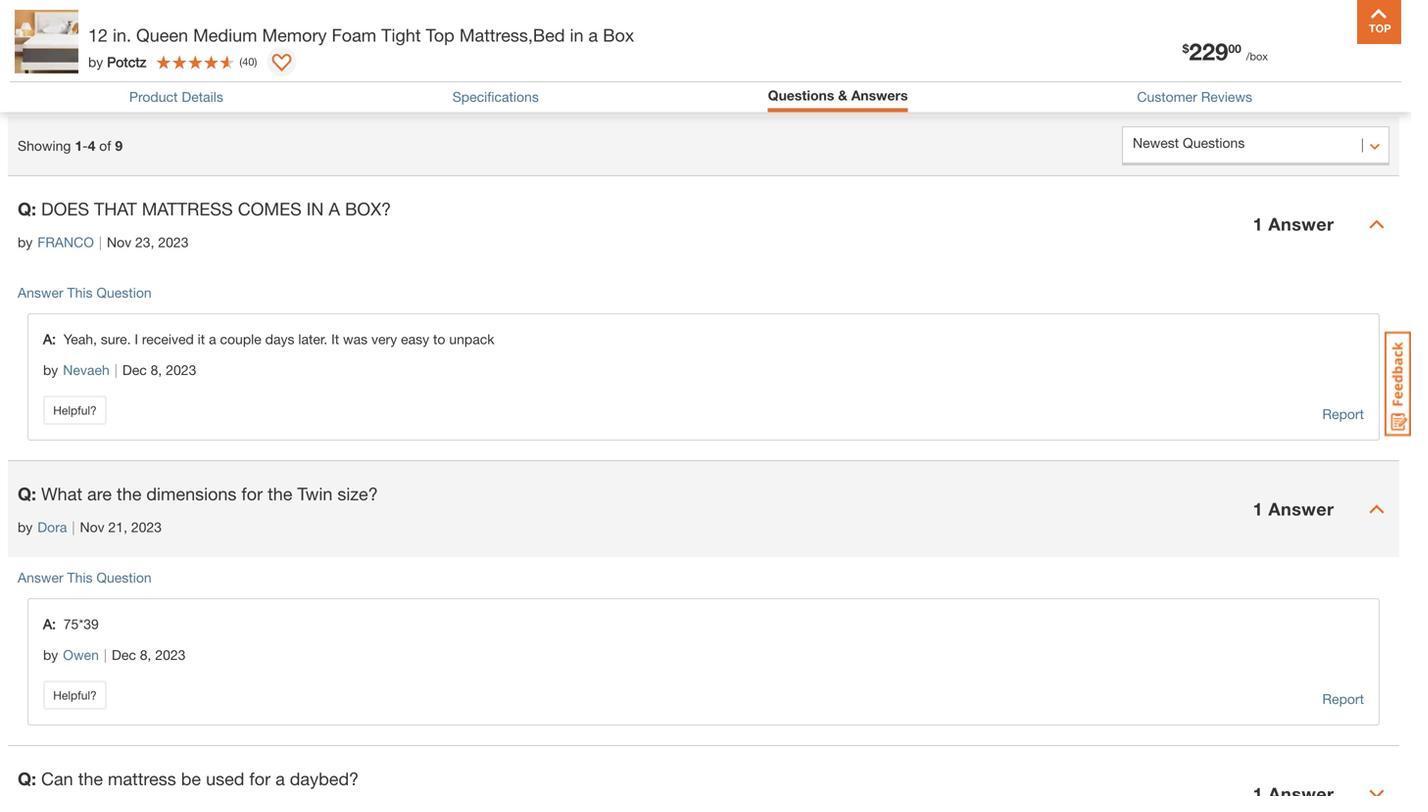 Task type: describe. For each thing, give the bounding box(es) containing it.
queen
[[136, 25, 188, 46]]

75150
[[307, 38, 350, 56]]

1 for what are the dimensions for the twin size?
[[1253, 499, 1264, 520]]

12
[[88, 25, 108, 46]]

a right in
[[589, 25, 598, 46]]

12 in. queen medium memory foam tight top mattress,bed in a box
[[88, 25, 634, 46]]

franco button
[[38, 232, 94, 253]]

what
[[41, 484, 82, 505]]

product image image
[[15, 10, 78, 74]]

a inside button
[[1229, 62, 1239, 83]]

a: yeah, sure. i received it a couple days later. it was very easy to unpack
[[43, 331, 495, 347]]

dora
[[38, 519, 67, 536]]

by down the 12
[[88, 54, 103, 70]]

helpful? for what
[[53, 689, 97, 703]]

to
[[433, 331, 445, 347]]

q: can the mattress be used for a daybed?
[[18, 769, 359, 790]]

2023 for the
[[131, 519, 162, 536]]

dimensions
[[146, 484, 237, 505]]

question for what are the dimensions for the twin size?
[[96, 570, 152, 586]]

1 answer for q: what are the dimensions for the twin size?
[[1253, 499, 1335, 520]]

comes
[[238, 198, 302, 219]]

23,
[[135, 234, 154, 250]]

2 horizontal spatial the
[[268, 484, 293, 505]]

report button for q: what are the dimensions for the twin size?
[[1323, 689, 1364, 710]]

2023 right the owen on the left bottom
[[155, 647, 186, 663]]

0 horizontal spatial the
[[78, 769, 103, 790]]

-
[[82, 138, 88, 154]]

questions element
[[8, 175, 1400, 797]]

dora button
[[38, 517, 67, 538]]

ask
[[1192, 62, 1224, 83]]

of
[[99, 138, 111, 154]]

the home depot logo image
[[14, 16, 76, 78]]

it
[[198, 331, 205, 347]]

franco
[[38, 234, 94, 250]]

by left the owen on the left bottom
[[43, 647, 58, 663]]

potctz
[[107, 54, 146, 70]]

in
[[570, 25, 584, 46]]

1 horizontal spatial 9
[[115, 138, 123, 154]]

1 answer for q: does that mattress comes in a box?
[[1253, 214, 1335, 235]]

ask a question button
[[1122, 53, 1390, 92]]

that
[[94, 198, 137, 219]]

q: for q: does that mattress comes in a box?
[[18, 198, 36, 219]]

foam
[[332, 25, 377, 46]]

in.
[[113, 25, 131, 46]]

40
[[242, 55, 254, 68]]

used
[[206, 769, 244, 790]]

caret image
[[1369, 502, 1385, 517]]

2023 for mattress
[[158, 234, 189, 250]]

nevaeh button
[[63, 360, 110, 381]]

q: does that mattress comes in a box?
[[18, 198, 391, 219]]

unpack
[[449, 331, 495, 347]]

1 for does that mattress comes in a box?
[[1253, 214, 1264, 235]]

product
[[129, 89, 178, 105]]

by for that
[[18, 234, 33, 250]]

days
[[265, 331, 295, 347]]

questions inside 9 questions
[[47, 66, 127, 88]]

are
[[87, 484, 112, 505]]

a: 75*39
[[43, 616, 99, 633]]

details
[[182, 89, 223, 105]]

questions & answers
[[768, 87, 908, 103]]

sure.
[[101, 331, 131, 347]]

answers
[[852, 87, 908, 103]]

9 questions
[[18, 49, 127, 91]]

mattress
[[142, 198, 233, 219]]

What can we help you find today? search field
[[387, 26, 925, 68]]

answer this question for what
[[18, 570, 152, 586]]

was
[[343, 331, 368, 347]]

yeah,
[[63, 331, 97, 347]]

75*39
[[63, 616, 99, 633]]

helpful? button for does
[[43, 396, 107, 425]]

| for sure.
[[114, 362, 117, 378]]

21,
[[108, 519, 127, 536]]

1 caret image from the top
[[1369, 216, 1385, 232]]

4
[[88, 138, 95, 154]]

&
[[838, 87, 848, 103]]

be
[[181, 769, 201, 790]]

can
[[41, 769, 73, 790]]

/box
[[1247, 50, 1268, 63]]

box?
[[345, 198, 391, 219]]

a left daybed?
[[276, 769, 285, 790]]

memory
[[262, 25, 327, 46]]

q: what are the dimensions for the twin size?
[[18, 484, 378, 505]]

top button
[[1358, 0, 1402, 44]]

0 horizontal spatial 9
[[18, 49, 37, 91]]

couple
[[220, 331, 261, 347]]

Search Questions & Answers text field
[[296, 53, 953, 92]]

by dora | nov 21, 2023
[[18, 519, 162, 536]]

nov for are
[[80, 519, 105, 536]]

owen
[[63, 647, 99, 663]]

in
[[307, 198, 324, 219]]

top
[[426, 25, 455, 46]]



Task type: vqa. For each thing, say whether or not it's contained in the screenshot.
"Question"
yes



Task type: locate. For each thing, give the bounding box(es) containing it.
2 vertical spatial 1
[[1253, 499, 1264, 520]]

click to redirect to view my cart page image
[[1349, 24, 1372, 47]]

2 caret image from the top
[[1369, 787, 1385, 797]]

| right "franco"
[[99, 234, 102, 250]]

a down "00"
[[1229, 62, 1239, 83]]

question for does that mattress comes in a box?
[[96, 285, 152, 301]]

customer reviews
[[1137, 89, 1253, 105]]

report button for q: does that mattress comes in a box?
[[1323, 404, 1364, 425]]

for right the used at bottom left
[[249, 769, 271, 790]]

report
[[1323, 406, 1364, 422], [1323, 691, 1364, 708]]

helpful? button down owen button
[[43, 681, 107, 710]]

1 vertical spatial this
[[67, 570, 93, 586]]

0 vertical spatial a:
[[43, 331, 56, 347]]

answer
[[1269, 214, 1335, 235], [18, 285, 63, 301], [1269, 499, 1335, 520], [18, 570, 63, 586]]

8, for mattress
[[151, 362, 162, 378]]

1 vertical spatial answer this question link
[[18, 570, 152, 586]]

1 vertical spatial report
[[1323, 691, 1364, 708]]

$
[[1183, 42, 1189, 55]]

by owen | dec 8, 2023
[[43, 647, 186, 663]]

| for that
[[99, 234, 102, 250]]

8,
[[151, 362, 162, 378], [140, 647, 151, 663]]

this for does
[[67, 285, 93, 301]]

tight
[[381, 25, 421, 46]]

2 a: from the top
[[43, 616, 56, 633]]

by left "franco"
[[18, 234, 33, 250]]

0 vertical spatial dec
[[122, 362, 147, 378]]

mattress
[[108, 769, 176, 790]]

2 this from the top
[[67, 570, 93, 586]]

0 vertical spatial question
[[1244, 62, 1320, 83]]

| for are
[[72, 519, 75, 536]]

1 answer this question from the top
[[18, 285, 152, 301]]

0 vertical spatial 1 answer
[[1253, 214, 1335, 235]]

(
[[240, 55, 242, 68]]

showing
[[18, 138, 71, 154]]

box
[[603, 25, 634, 46]]

1 answer this question link from the top
[[18, 285, 152, 301]]

dec for mattress
[[122, 362, 147, 378]]

1 horizontal spatial the
[[117, 484, 142, 505]]

2023
[[158, 234, 189, 250], [166, 362, 196, 378], [131, 519, 162, 536], [155, 647, 186, 663]]

this up 75*39 on the bottom left of the page
[[67, 570, 93, 586]]

75150 button
[[283, 37, 351, 57]]

1 this from the top
[[67, 285, 93, 301]]

a: for what
[[43, 616, 56, 633]]

0 vertical spatial report button
[[1323, 404, 1364, 425]]

i
[[135, 331, 138, 347]]

by left the "dora"
[[18, 519, 33, 536]]

helpful? down owen button
[[53, 689, 97, 703]]

q:
[[18, 198, 36, 219], [18, 484, 36, 505], [18, 769, 36, 790]]

diy
[[1184, 51, 1209, 70]]

reviews
[[1201, 89, 1253, 105]]

9 up showing
[[18, 49, 37, 91]]

q: left can
[[18, 769, 36, 790]]

0 vertical spatial 8,
[[151, 362, 162, 378]]

1 vertical spatial dec
[[112, 647, 136, 663]]

1 1 answer from the top
[[1253, 214, 1335, 235]]

display image
[[272, 54, 291, 74]]

0 vertical spatial q:
[[18, 198, 36, 219]]

nov left 21,
[[80, 519, 105, 536]]

a
[[329, 198, 340, 219]]

9 right of
[[115, 138, 123, 154]]

answer this question link for what
[[18, 570, 152, 586]]

1 report button from the top
[[1323, 404, 1364, 425]]

q: for q: what are the dimensions for the twin size?
[[18, 484, 36, 505]]

a:
[[43, 331, 56, 347], [43, 616, 56, 633]]

the right can
[[78, 769, 103, 790]]

does
[[41, 198, 89, 219]]

answer this question link for does
[[18, 285, 152, 301]]

customer reviews button
[[1137, 89, 1253, 105], [1137, 89, 1253, 105]]

owen button
[[63, 645, 99, 666]]

medium
[[193, 25, 257, 46]]

1 vertical spatial caret image
[[1369, 787, 1385, 797]]

1
[[75, 138, 82, 154], [1253, 214, 1264, 235], [1253, 499, 1264, 520]]

0 vertical spatial 1
[[75, 138, 82, 154]]

easy
[[401, 331, 429, 347]]

report for q: does that mattress comes in a box?
[[1323, 406, 1364, 422]]

q: for q: can the mattress be used for a daybed?
[[18, 769, 36, 790]]

1 vertical spatial question
[[96, 285, 152, 301]]

answer this question
[[18, 285, 152, 301], [18, 570, 152, 586]]

2 report button from the top
[[1323, 689, 1364, 710]]

1 vertical spatial helpful?
[[53, 689, 97, 703]]

dec for the
[[112, 647, 136, 663]]

1 vertical spatial 8,
[[140, 647, 151, 663]]

ask a question
[[1192, 62, 1320, 83]]

answer this question link up 75*39 on the bottom left of the page
[[18, 570, 152, 586]]

8, for the
[[140, 647, 151, 663]]

0 horizontal spatial nov
[[80, 519, 105, 536]]

0 vertical spatial report
[[1323, 406, 1364, 422]]

report for q: what are the dimensions for the twin size?
[[1323, 691, 1364, 708]]

1 vertical spatial q:
[[18, 484, 36, 505]]

1 vertical spatial 1
[[1253, 214, 1264, 235]]

2 q: from the top
[[18, 484, 36, 505]]

helpful? button for what
[[43, 681, 107, 710]]

product details
[[129, 89, 223, 105]]

229
[[1189, 37, 1229, 65]]

caret image
[[1369, 216, 1385, 232], [1369, 787, 1385, 797]]

for right dimensions at the left bottom of the page
[[242, 484, 263, 505]]

answer this question up 75*39 on the bottom left of the page
[[18, 570, 152, 586]]

by left nevaeh
[[43, 362, 58, 378]]

8, down received
[[151, 362, 162, 378]]

diy button
[[1165, 24, 1228, 71]]

1 helpful? from the top
[[53, 404, 97, 417]]

00
[[1229, 42, 1242, 55]]

0 vertical spatial helpful?
[[53, 404, 97, 417]]

a right it
[[209, 331, 216, 347]]

0 vertical spatial answer this question
[[18, 285, 152, 301]]

2 1 answer from the top
[[1253, 499, 1335, 520]]

| right the owen on the left bottom
[[104, 647, 107, 663]]

helpful? for does
[[53, 404, 97, 417]]

questions left & at the right top of the page
[[768, 87, 834, 103]]

dec
[[122, 362, 147, 378], [112, 647, 136, 663]]

0 vertical spatial nov
[[107, 234, 131, 250]]

product details button
[[129, 89, 223, 105], [129, 89, 223, 105]]

1 vertical spatial a:
[[43, 616, 56, 633]]

9
[[18, 49, 37, 91], [115, 138, 123, 154]]

)
[[254, 55, 257, 68]]

questions & answers button
[[768, 87, 908, 107], [768, 87, 908, 103]]

8, right the owen on the left bottom
[[140, 647, 151, 663]]

1 a: from the top
[[43, 331, 56, 347]]

it
[[331, 331, 339, 347]]

helpful? button
[[43, 396, 107, 425], [43, 681, 107, 710]]

0 vertical spatial answer this question link
[[18, 285, 152, 301]]

answer this question link up yeah,
[[18, 285, 152, 301]]

mesquite
[[124, 38, 188, 56]]

the right are
[[117, 484, 142, 505]]

answer this question link
[[18, 285, 152, 301], [18, 570, 152, 586]]

mesquite 10pm
[[124, 38, 238, 56]]

daybed?
[[290, 769, 359, 790]]

for
[[242, 484, 263, 505], [249, 769, 271, 790]]

by for are
[[18, 519, 33, 536]]

nov for that
[[107, 234, 131, 250]]

| right nevaeh
[[114, 362, 117, 378]]

nevaeh
[[63, 362, 110, 378]]

size?
[[338, 484, 378, 505]]

2023 right 23,
[[158, 234, 189, 250]]

questions
[[47, 66, 127, 88], [768, 87, 834, 103]]

q: left what
[[18, 484, 36, 505]]

2 helpful? from the top
[[53, 689, 97, 703]]

specifications
[[453, 89, 539, 105]]

answer this question up yeah,
[[18, 285, 152, 301]]

0 vertical spatial for
[[242, 484, 263, 505]]

feedback link image
[[1385, 331, 1411, 437]]

this for what
[[67, 570, 93, 586]]

showing 1 - 4 of 9
[[18, 138, 123, 154]]

by
[[88, 54, 103, 70], [18, 234, 33, 250], [43, 362, 58, 378], [18, 519, 33, 536], [43, 647, 58, 663]]

3 q: from the top
[[18, 769, 36, 790]]

a: for does
[[43, 331, 56, 347]]

1 vertical spatial report button
[[1323, 689, 1364, 710]]

this up yeah,
[[67, 285, 93, 301]]

1 vertical spatial for
[[249, 769, 271, 790]]

1 report from the top
[[1323, 406, 1364, 422]]

2023 down received
[[166, 362, 196, 378]]

by potctz
[[88, 54, 146, 70]]

2 answer this question from the top
[[18, 570, 152, 586]]

received
[[142, 331, 194, 347]]

1 horizontal spatial nov
[[107, 234, 131, 250]]

later.
[[298, 331, 328, 347]]

dec down i
[[122, 362, 147, 378]]

nov left 23,
[[107, 234, 131, 250]]

2 report from the top
[[1323, 691, 1364, 708]]

helpful? button down nevaeh button
[[43, 396, 107, 425]]

helpful? down nevaeh button
[[53, 404, 97, 417]]

1 horizontal spatial questions
[[768, 87, 834, 103]]

0 vertical spatial 9
[[18, 49, 37, 91]]

nov
[[107, 234, 131, 250], [80, 519, 105, 536]]

2023 for i
[[166, 362, 196, 378]]

by nevaeh | dec 8, 2023
[[43, 362, 196, 378]]

customer
[[1137, 89, 1198, 105]]

1 helpful? button from the top
[[43, 396, 107, 425]]

1 vertical spatial 9
[[115, 138, 123, 154]]

1 vertical spatial nov
[[80, 519, 105, 536]]

| right the "dora"
[[72, 519, 75, 536]]

2 helpful? button from the top
[[43, 681, 107, 710]]

twin
[[297, 484, 333, 505]]

0 vertical spatial caret image
[[1369, 216, 1385, 232]]

2023 right 21,
[[131, 519, 162, 536]]

0 vertical spatial this
[[67, 285, 93, 301]]

dec right the owen on the left bottom
[[112, 647, 136, 663]]

1 answer
[[1253, 214, 1335, 235], [1253, 499, 1335, 520]]

questions down the 12
[[47, 66, 127, 88]]

helpful?
[[53, 404, 97, 417], [53, 689, 97, 703]]

1 vertical spatial 1 answer
[[1253, 499, 1335, 520]]

a: left 75*39 on the bottom left of the page
[[43, 616, 56, 633]]

1 vertical spatial helpful? button
[[43, 681, 107, 710]]

answer this question for does
[[18, 285, 152, 301]]

0 vertical spatial helpful? button
[[43, 396, 107, 425]]

2 vertical spatial question
[[96, 570, 152, 586]]

0 horizontal spatial questions
[[47, 66, 127, 88]]

report button
[[1323, 404, 1364, 425], [1323, 689, 1364, 710]]

question
[[1244, 62, 1320, 83], [96, 285, 152, 301], [96, 570, 152, 586]]

mattress,bed
[[460, 25, 565, 46]]

1 vertical spatial answer this question
[[18, 570, 152, 586]]

a: left yeah,
[[43, 331, 56, 347]]

2 answer this question link from the top
[[18, 570, 152, 586]]

$ 229 00 /box
[[1183, 37, 1268, 65]]

the left twin
[[268, 484, 293, 505]]

1 q: from the top
[[18, 198, 36, 219]]

2 vertical spatial q:
[[18, 769, 36, 790]]

q: left does
[[18, 198, 36, 219]]

( 40 )
[[240, 55, 257, 68]]

question inside button
[[1244, 62, 1320, 83]]

very
[[372, 331, 397, 347]]

by for sure.
[[43, 362, 58, 378]]

by franco | nov 23, 2023
[[18, 234, 189, 250]]



